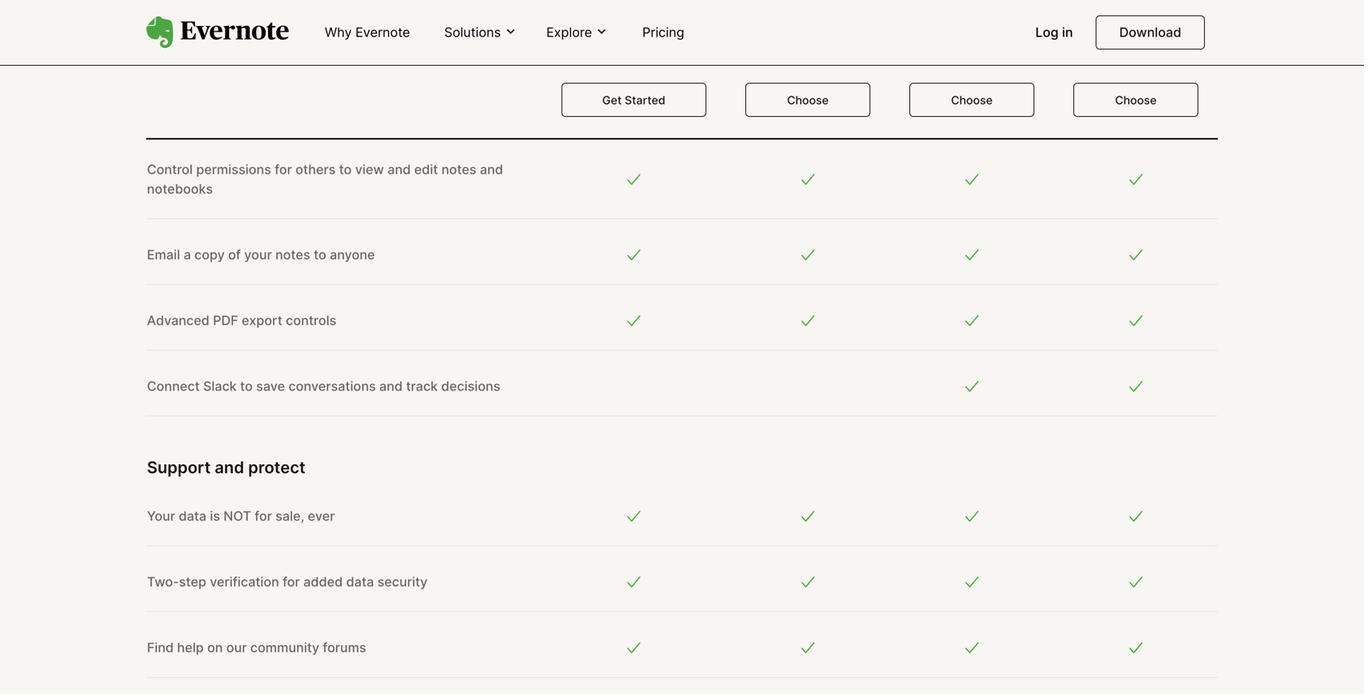 Task type: locate. For each thing, give the bounding box(es) containing it.
not
[[224, 508, 251, 524]]

2 choose link from the left
[[910, 83, 1035, 117]]

0 vertical spatial notes
[[442, 161, 476, 177]]

0 vertical spatial to
[[339, 161, 352, 177]]

and
[[197, 25, 226, 45], [388, 161, 411, 177], [480, 161, 503, 177], [379, 378, 403, 394], [215, 457, 244, 477]]

log in
[[1036, 24, 1073, 40]]

find help on our community forums
[[147, 640, 366, 656]]

notes right your
[[275, 247, 310, 263]]

0 horizontal spatial notes
[[275, 247, 310, 263]]

1 horizontal spatial choose
[[951, 94, 993, 108]]

security
[[377, 574, 428, 590]]

for
[[275, 161, 292, 177], [255, 508, 272, 524], [283, 574, 300, 590]]

collaborate
[[230, 25, 319, 45]]

0 vertical spatial for
[[275, 161, 292, 177]]

notes inside control permissions for others to view and edit notes and notebooks
[[442, 161, 476, 177]]

solutions
[[444, 24, 501, 40]]

share
[[147, 25, 193, 45]]

connect slack to save conversations and track decisions
[[147, 378, 500, 394]]

your
[[147, 508, 175, 524]]

1 horizontal spatial notes
[[442, 161, 476, 177]]

0 horizontal spatial to
[[240, 378, 253, 394]]

for right not
[[255, 508, 272, 524]]

for left added
[[283, 574, 300, 590]]

download link
[[1096, 15, 1205, 50]]

1 horizontal spatial to
[[314, 247, 326, 263]]

two-step verification for added data security
[[147, 574, 428, 590]]

choose
[[787, 94, 829, 108], [951, 94, 993, 108], [1115, 94, 1157, 108]]

3 choose from the left
[[1115, 94, 1157, 108]]

of
[[228, 247, 241, 263]]

started
[[625, 94, 666, 108]]

0 horizontal spatial choose
[[787, 94, 829, 108]]

protect
[[248, 457, 306, 477]]

choose link
[[746, 83, 871, 117], [910, 83, 1035, 117], [1074, 83, 1199, 117]]

download
[[1120, 24, 1182, 40]]

0 horizontal spatial choose link
[[746, 83, 871, 117]]

control
[[147, 161, 193, 177]]

why evernote
[[325, 24, 410, 40]]

our
[[226, 640, 247, 656]]

to left anyone
[[314, 247, 326, 263]]

explore button
[[542, 23, 613, 42]]

permissions
[[196, 161, 271, 177]]

1 horizontal spatial data
[[346, 574, 374, 590]]

sale,
[[276, 508, 304, 524]]

1 choose from the left
[[787, 94, 829, 108]]

for left the others
[[275, 161, 292, 177]]

and left the protect
[[215, 457, 244, 477]]

edit
[[414, 161, 438, 177]]

2 horizontal spatial to
[[339, 161, 352, 177]]

two-
[[147, 574, 179, 590]]

share and collaborate
[[147, 25, 319, 45]]

data right added
[[346, 574, 374, 590]]

to left "save"
[[240, 378, 253, 394]]

evernote logo image
[[146, 16, 289, 49]]

1 vertical spatial notes
[[275, 247, 310, 263]]

2 horizontal spatial choose
[[1115, 94, 1157, 108]]

to
[[339, 161, 352, 177], [314, 247, 326, 263], [240, 378, 253, 394]]

2 choose from the left
[[951, 94, 993, 108]]

0 horizontal spatial data
[[179, 508, 206, 524]]

and right share
[[197, 25, 226, 45]]

and left track
[[379, 378, 403, 394]]

is
[[210, 508, 220, 524]]

data
[[179, 508, 206, 524], [346, 574, 374, 590]]

to inside control permissions for others to view and edit notes and notebooks
[[339, 161, 352, 177]]

anyone
[[330, 247, 375, 263]]

2 horizontal spatial choose link
[[1074, 83, 1199, 117]]

notes right edit
[[442, 161, 476, 177]]

2 vertical spatial to
[[240, 378, 253, 394]]

why
[[325, 24, 352, 40]]

support and protect
[[147, 457, 306, 477]]

notes
[[442, 161, 476, 177], [275, 247, 310, 263]]

a
[[184, 247, 191, 263]]

support
[[147, 457, 211, 477]]

explore
[[546, 24, 592, 40]]

choose for first choose link from the left
[[787, 94, 829, 108]]

to left the "view"
[[339, 161, 352, 177]]

in
[[1062, 24, 1073, 40]]

1 choose link from the left
[[746, 83, 871, 117]]

and right edit
[[480, 161, 503, 177]]

log in link
[[1026, 18, 1083, 48]]

1 vertical spatial data
[[346, 574, 374, 590]]

1 horizontal spatial choose link
[[910, 83, 1035, 117]]

data left is
[[179, 508, 206, 524]]

1 vertical spatial to
[[314, 247, 326, 263]]

control permissions for others to view and edit notes and notebooks
[[147, 161, 503, 197]]

connect
[[147, 378, 200, 394]]

and left edit
[[388, 161, 411, 177]]

0 vertical spatial data
[[179, 508, 206, 524]]



Task type: describe. For each thing, give the bounding box(es) containing it.
1 vertical spatial for
[[255, 508, 272, 524]]

evernote
[[355, 24, 410, 40]]

track
[[406, 378, 438, 394]]

choose for 1st choose link from right
[[1115, 94, 1157, 108]]

others
[[295, 161, 336, 177]]

view
[[355, 161, 384, 177]]

advanced
[[147, 312, 210, 328]]

email a copy of your notes to anyone
[[147, 247, 375, 263]]

pricing link
[[633, 18, 694, 48]]

get started
[[602, 94, 666, 108]]

step
[[179, 574, 206, 590]]

choose for 2nd choose link from right
[[951, 94, 993, 108]]

copy
[[194, 247, 225, 263]]

pdf
[[213, 312, 238, 328]]

your
[[244, 247, 272, 263]]

for inside control permissions for others to view and edit notes and notebooks
[[275, 161, 292, 177]]

forums
[[323, 640, 366, 656]]

export
[[242, 312, 282, 328]]

notebooks
[[147, 181, 213, 197]]

help
[[177, 640, 204, 656]]

ever
[[308, 508, 335, 524]]

verification
[[210, 574, 279, 590]]

log
[[1036, 24, 1059, 40]]

2 vertical spatial for
[[283, 574, 300, 590]]

find
[[147, 640, 174, 656]]

advanced pdf export controls
[[147, 312, 336, 328]]

3 choose link from the left
[[1074, 83, 1199, 117]]

your data is not for sale, ever
[[147, 508, 335, 524]]

decisions
[[441, 378, 500, 394]]

community
[[250, 640, 319, 656]]

pricing
[[643, 24, 685, 40]]

why evernote link
[[315, 18, 420, 48]]

teams
[[1112, 40, 1160, 56]]

on
[[207, 640, 223, 656]]

conversations
[[289, 378, 376, 394]]

get
[[602, 94, 622, 108]]

added
[[303, 574, 343, 590]]

slack
[[203, 378, 237, 394]]

save
[[256, 378, 285, 394]]

email
[[147, 247, 180, 263]]

get started link
[[561, 83, 707, 117]]

solutions button
[[439, 23, 522, 42]]

controls
[[286, 312, 336, 328]]



Task type: vqa. For each thing, say whether or not it's contained in the screenshot.
'save'
yes



